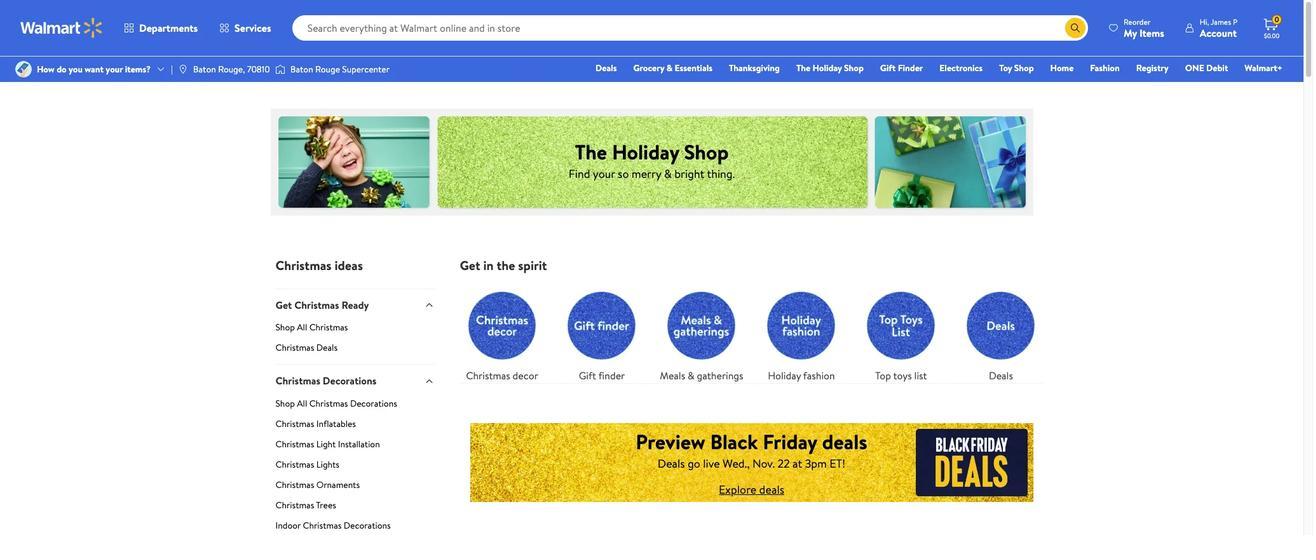 Task type: locate. For each thing, give the bounding box(es) containing it.
deals right at
[[822, 428, 868, 456]]

items
[[1140, 26, 1165, 40]]

2 baton from the left
[[290, 63, 313, 76]]

hi,
[[1200, 16, 1210, 27]]

christmas down christmas deals
[[276, 374, 320, 388]]

0 vertical spatial your
[[106, 63, 123, 76]]

gift finder link
[[560, 284, 644, 383]]

holiday inside 'link'
[[768, 369, 801, 383]]

baton
[[193, 63, 216, 76], [290, 63, 313, 76]]

 image
[[275, 63, 285, 76]]

& right meals
[[688, 369, 695, 383]]

1 vertical spatial holiday
[[612, 138, 679, 166]]

your left so
[[593, 166, 615, 182]]

christmas for christmas deals
[[276, 342, 314, 354]]

0 horizontal spatial the
[[575, 138, 607, 166]]

christmas up indoor in the bottom of the page
[[276, 499, 314, 512]]

|
[[171, 63, 173, 76]]

the
[[797, 62, 811, 74], [575, 138, 607, 166]]

the inside the holiday shop find your so merry & bright thing.
[[575, 138, 607, 166]]

light
[[317, 438, 336, 451]]

0 vertical spatial the
[[797, 62, 811, 74]]

the
[[497, 257, 515, 274]]

toys
[[894, 369, 912, 383]]

2 vertical spatial decorations
[[344, 519, 391, 532]]

get inside dropdown button
[[276, 298, 292, 312]]

decorations
[[323, 374, 377, 388], [350, 397, 397, 410], [344, 519, 391, 532]]

1 horizontal spatial holiday
[[768, 369, 801, 383]]

1 horizontal spatial gift
[[881, 62, 896, 74]]

christmas left decor
[[466, 369, 510, 383]]

christmas up get christmas ready
[[276, 257, 332, 274]]

gift finder
[[579, 369, 625, 383]]

christmas decor link
[[460, 284, 545, 383]]

get
[[460, 257, 481, 274], [276, 298, 292, 312]]

the left so
[[575, 138, 607, 166]]

christmas light installation
[[276, 438, 380, 451]]

get left in
[[460, 257, 481, 274]]

christmas ornaments
[[276, 479, 360, 491]]

decorations inside dropdown button
[[323, 374, 377, 388]]

gift left finder on the right top of the page
[[881, 62, 896, 74]]

deals link
[[590, 61, 623, 75], [959, 284, 1044, 383]]

nov.
[[753, 456, 775, 472]]

gift for gift finder
[[881, 62, 896, 74]]

1 horizontal spatial your
[[593, 166, 615, 182]]

gatherings
[[697, 369, 744, 383]]

christmas down shop all christmas
[[276, 342, 314, 354]]

baton rouge supercenter
[[290, 63, 390, 76]]

christmas for christmas ornaments
[[276, 479, 314, 491]]

gift left finder
[[579, 369, 597, 383]]

1 horizontal spatial baton
[[290, 63, 313, 76]]

deals
[[822, 428, 868, 456], [760, 482, 785, 498]]

holiday for the holiday shop find your so merry & bright thing.
[[612, 138, 679, 166]]

decorations up shop all christmas decorations link
[[323, 374, 377, 388]]

christmas decorations button
[[276, 365, 435, 397]]

0 horizontal spatial get
[[276, 298, 292, 312]]

holiday fashion link
[[760, 284, 844, 383]]

2 all from the top
[[297, 397, 307, 410]]

walmart image
[[20, 18, 103, 38]]

deals inside preview black friday deals deals go live wed., nov. 22 at 3pm et!
[[822, 428, 868, 456]]

one debit
[[1186, 62, 1229, 74]]

1 all from the top
[[297, 321, 307, 334]]

go
[[688, 456, 701, 472]]

& right merry
[[664, 166, 672, 182]]

shop all christmas link
[[276, 321, 435, 339]]

0 vertical spatial holiday
[[813, 62, 842, 74]]

& right 'grocery'
[[667, 62, 673, 74]]

1 vertical spatial your
[[593, 166, 615, 182]]

debit
[[1207, 62, 1229, 74]]

do
[[57, 63, 67, 76]]

christmas up christmas trees
[[276, 479, 314, 491]]

deals inside "link"
[[317, 342, 338, 354]]

black
[[711, 428, 758, 456]]

list
[[915, 369, 928, 383]]

all
[[297, 321, 307, 334], [297, 397, 307, 410]]

1 baton from the left
[[193, 63, 216, 76]]

live
[[703, 456, 720, 472]]

0 horizontal spatial deals
[[760, 482, 785, 498]]

0 horizontal spatial gift
[[579, 369, 597, 383]]

your for holiday
[[593, 166, 615, 182]]

decorations up christmas inflatables link
[[350, 397, 397, 410]]

all up christmas deals
[[297, 321, 307, 334]]

1 vertical spatial get
[[276, 298, 292, 312]]

decorations down the christmas trees link
[[344, 519, 391, 532]]

baton left rouge
[[290, 63, 313, 76]]

0 horizontal spatial your
[[106, 63, 123, 76]]

0 horizontal spatial  image
[[15, 61, 32, 78]]

christmas down trees
[[303, 519, 342, 532]]

2 vertical spatial holiday
[[768, 369, 801, 383]]

0
[[1275, 14, 1280, 25]]

0 vertical spatial gift
[[881, 62, 896, 74]]

 image for how
[[15, 61, 32, 78]]

0 vertical spatial &
[[667, 62, 673, 74]]

1 horizontal spatial the
[[797, 62, 811, 74]]

deals down nov.
[[760, 482, 785, 498]]

holiday inside the holiday shop find your so merry & bright thing.
[[612, 138, 679, 166]]

ideas
[[335, 257, 363, 274]]

your
[[106, 63, 123, 76], [593, 166, 615, 182]]

get for get christmas ready
[[276, 298, 292, 312]]

0 vertical spatial deals link
[[590, 61, 623, 75]]

1 vertical spatial gift
[[579, 369, 597, 383]]

finder
[[898, 62, 923, 74]]

toy shop
[[1000, 62, 1034, 74]]

christmas inside "link"
[[303, 519, 342, 532]]

christmas up christmas lights
[[276, 438, 314, 451]]

shop
[[845, 62, 864, 74], [1015, 62, 1034, 74], [684, 138, 729, 166], [276, 321, 295, 334], [276, 397, 295, 410]]

0 $0.00
[[1265, 14, 1280, 40]]

1 vertical spatial all
[[297, 397, 307, 410]]

your right want
[[106, 63, 123, 76]]

0 vertical spatial all
[[297, 321, 307, 334]]

christmas inside "link"
[[276, 342, 314, 354]]

the holiday shop find your so merry & bright thing.
[[569, 138, 735, 182]]

the right thanksgiving
[[797, 62, 811, 74]]

toy
[[1000, 62, 1013, 74]]

1 horizontal spatial  image
[[178, 64, 188, 74]]

shop all christmas decorations
[[276, 397, 397, 410]]

thanksgiving link
[[724, 61, 786, 75]]

want
[[85, 63, 104, 76]]

christmas for christmas light installation
[[276, 438, 314, 451]]

list
[[452, 273, 1051, 383]]

christmas for christmas decor
[[466, 369, 510, 383]]

2 vertical spatial &
[[688, 369, 695, 383]]

Search search field
[[292, 15, 1089, 41]]

0 vertical spatial decorations
[[323, 374, 377, 388]]

 image right |
[[178, 64, 188, 74]]

deals
[[596, 62, 617, 74], [317, 342, 338, 354], [989, 369, 1014, 383], [658, 456, 685, 472]]

22
[[778, 456, 790, 472]]

get up shop all christmas
[[276, 298, 292, 312]]

 image left 'how'
[[15, 61, 32, 78]]

christmas up christmas ornaments
[[276, 458, 314, 471]]

christmas inside list
[[466, 369, 510, 383]]

items?
[[125, 63, 151, 76]]

how
[[37, 63, 55, 76]]

services button
[[209, 13, 282, 43]]

christmas ornaments link
[[276, 479, 435, 497]]

0 horizontal spatial deals link
[[590, 61, 623, 75]]

1 horizontal spatial deals link
[[959, 284, 1044, 383]]

inflatables
[[317, 418, 356, 430]]

fashion
[[804, 369, 835, 383]]

1 vertical spatial the
[[575, 138, 607, 166]]

christmas
[[276, 257, 332, 274], [295, 298, 339, 312], [309, 321, 348, 334], [276, 342, 314, 354], [466, 369, 510, 383], [276, 374, 320, 388], [309, 397, 348, 410], [276, 418, 314, 430], [276, 438, 314, 451], [276, 458, 314, 471], [276, 479, 314, 491], [276, 499, 314, 512], [303, 519, 342, 532]]

0 horizontal spatial holiday
[[612, 138, 679, 166]]

wed.,
[[723, 456, 750, 472]]

all up christmas inflatables
[[297, 397, 307, 410]]

grocery & essentials
[[634, 62, 713, 74]]

gift inside list
[[579, 369, 597, 383]]

james
[[1211, 16, 1232, 27]]

gift finder
[[881, 62, 923, 74]]

1 vertical spatial &
[[664, 166, 672, 182]]

$0.00
[[1265, 31, 1280, 40]]

deals inside preview black friday deals deals go live wed., nov. 22 at 3pm et!
[[658, 456, 685, 472]]

1 horizontal spatial deals
[[822, 428, 868, 456]]

christmas up shop all christmas
[[295, 298, 339, 312]]

christmas up christmas light installation
[[276, 418, 314, 430]]

 image
[[15, 61, 32, 78], [178, 64, 188, 74]]

one debit link
[[1180, 61, 1235, 75]]

0 vertical spatial get
[[460, 257, 481, 274]]

baton for baton rouge, 70810
[[193, 63, 216, 76]]

p
[[1234, 16, 1238, 27]]

0 horizontal spatial baton
[[193, 63, 216, 76]]

home link
[[1045, 61, 1080, 75]]

baton left rouge,
[[193, 63, 216, 76]]

reorder my items
[[1124, 16, 1165, 40]]

list containing christmas decor
[[452, 273, 1051, 383]]

explore deals
[[719, 482, 785, 498]]

the holiday shop
[[797, 62, 864, 74]]

2 horizontal spatial holiday
[[813, 62, 842, 74]]

1 vertical spatial deals
[[760, 482, 785, 498]]

essentials
[[675, 62, 713, 74]]

merry
[[632, 166, 662, 182]]

0 vertical spatial deals
[[822, 428, 868, 456]]

christmas inside dropdown button
[[276, 374, 320, 388]]

holiday
[[813, 62, 842, 74], [612, 138, 679, 166], [768, 369, 801, 383]]

finder
[[599, 369, 625, 383]]

preview
[[636, 428, 706, 456]]

gift for gift finder
[[579, 369, 597, 383]]

shop inside the holiday shop find your so merry & bright thing.
[[684, 138, 729, 166]]

3pm
[[805, 456, 827, 472]]

your inside the holiday shop find your so merry & bright thing.
[[593, 166, 615, 182]]

christmas down get christmas ready
[[309, 321, 348, 334]]

1 horizontal spatial get
[[460, 257, 481, 274]]

search icon image
[[1071, 23, 1081, 33]]

your for do
[[106, 63, 123, 76]]



Task type: describe. For each thing, give the bounding box(es) containing it.
shop all christmas decorations link
[[276, 397, 435, 415]]

 image for baton
[[178, 64, 188, 74]]

decor
[[513, 369, 538, 383]]

christmas for christmas decorations
[[276, 374, 320, 388]]

preview black friday deals deals go live wed., nov. 22 at 3pm et!
[[636, 428, 868, 472]]

christmas lights
[[276, 458, 340, 471]]

explore deals link
[[719, 482, 785, 498]]

christmas trees
[[276, 499, 336, 512]]

fashion link
[[1085, 61, 1126, 75]]

baton rouge, 70810
[[193, 63, 270, 76]]

my
[[1124, 26, 1138, 40]]

preview black friday deals image
[[470, 415, 1034, 511]]

grocery
[[634, 62, 665, 74]]

you
[[69, 63, 83, 76]]

christmas up inflatables
[[309, 397, 348, 410]]

registry link
[[1131, 61, 1175, 75]]

christmas for christmas ideas
[[276, 257, 332, 274]]

in
[[484, 257, 494, 274]]

1 vertical spatial deals link
[[959, 284, 1044, 383]]

meals & gatherings
[[660, 369, 744, 383]]

ready
[[342, 298, 369, 312]]

thanksgiving
[[729, 62, 780, 74]]

services
[[235, 21, 271, 35]]

rouge
[[315, 63, 340, 76]]

departments button
[[113, 13, 209, 43]]

reorder
[[1124, 16, 1151, 27]]

et!
[[830, 456, 846, 472]]

christmas deals link
[[276, 342, 435, 365]]

grocery & essentials link
[[628, 61, 719, 75]]

at
[[793, 456, 803, 472]]

christmas inflatables
[[276, 418, 356, 430]]

walmart+
[[1245, 62, 1283, 74]]

shop all christmas
[[276, 321, 348, 334]]

thing.
[[707, 166, 735, 182]]

the for the holiday shop
[[797, 62, 811, 74]]

supercenter
[[342, 63, 390, 76]]

christmas trees link
[[276, 499, 435, 517]]

top
[[876, 369, 891, 383]]

christmas deals
[[276, 342, 338, 354]]

baton for baton rouge supercenter
[[290, 63, 313, 76]]

departments
[[139, 21, 198, 35]]

installation
[[338, 438, 380, 451]]

hi, james p account
[[1200, 16, 1238, 40]]

christmas for christmas trees
[[276, 499, 314, 512]]

& for grocery
[[667, 62, 673, 74]]

account
[[1200, 26, 1237, 40]]

top toys list link
[[859, 284, 944, 383]]

rouge,
[[218, 63, 245, 76]]

the holiday shop link
[[791, 61, 870, 75]]

holiday for the holiday shop
[[813, 62, 842, 74]]

all for get
[[297, 321, 307, 334]]

explore
[[719, 482, 757, 498]]

christmas ideas
[[276, 257, 363, 274]]

christmas for christmas inflatables
[[276, 418, 314, 430]]

meals
[[660, 369, 686, 383]]

a little girl is pictured smiling with her hand on her face and she's wearing a black sweater with green and gold gift bows all over. green, blue and gold gift boxes are shown. the holiday shop. find your so merry and bright thing image
[[271, 107, 1034, 217]]

get christmas ready button
[[276, 289, 435, 321]]

get for get in the spirit
[[460, 257, 481, 274]]

one
[[1186, 62, 1205, 74]]

christmas inflatables link
[[276, 418, 435, 435]]

electronics
[[940, 62, 983, 74]]

home
[[1051, 62, 1074, 74]]

how do you want your items?
[[37, 63, 151, 76]]

get christmas ready
[[276, 298, 369, 312]]

& inside the holiday shop find your so merry & bright thing.
[[664, 166, 672, 182]]

christmas for christmas lights
[[276, 458, 314, 471]]

christmas lights link
[[276, 458, 435, 476]]

find
[[569, 166, 590, 182]]

1 vertical spatial decorations
[[350, 397, 397, 410]]

ornaments
[[317, 479, 360, 491]]

christmas decor
[[466, 369, 538, 383]]

all for christmas
[[297, 397, 307, 410]]

top toys list
[[876, 369, 928, 383]]

trees
[[316, 499, 336, 512]]

spirit
[[518, 257, 547, 274]]

decorations inside "link"
[[344, 519, 391, 532]]

friday
[[763, 428, 818, 456]]

indoor christmas decorations
[[276, 519, 391, 532]]

Walmart Site-Wide search field
[[292, 15, 1089, 41]]

toy shop link
[[994, 61, 1040, 75]]

christmas inside dropdown button
[[295, 298, 339, 312]]

70810
[[247, 63, 270, 76]]

christmas decorations
[[276, 374, 377, 388]]

& for meals
[[688, 369, 695, 383]]

the for the holiday shop find your so merry & bright thing.
[[575, 138, 607, 166]]

electronics link
[[934, 61, 989, 75]]

holiday fashion
[[768, 369, 835, 383]]



Task type: vqa. For each thing, say whether or not it's contained in the screenshot.
Up
no



